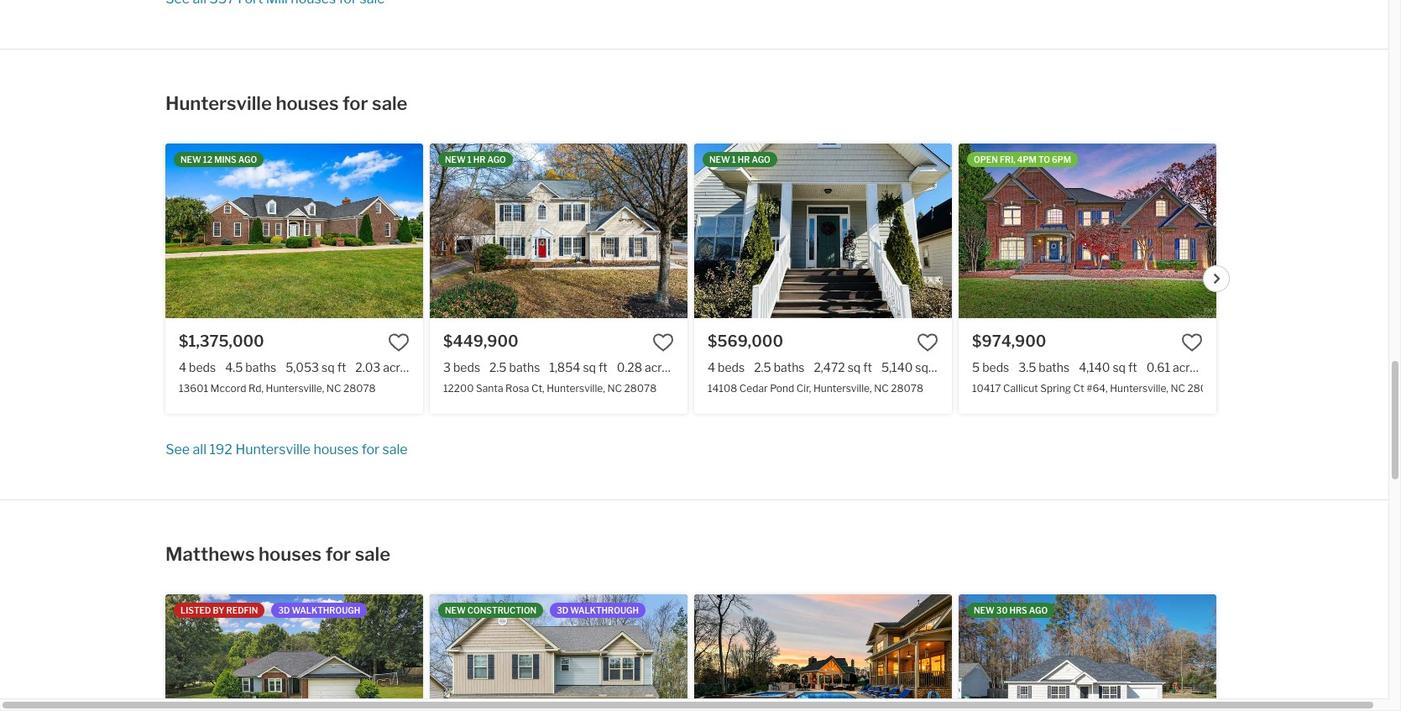 Task type: describe. For each thing, give the bounding box(es) containing it.
2,472 sq ft
[[814, 361, 873, 375]]

3 huntersville, from the left
[[814, 382, 872, 394]]

5,053
[[286, 361, 319, 375]]

ct
[[1074, 382, 1085, 394]]

$569,000
[[708, 333, 784, 351]]

4,140 sq ft
[[1079, 361, 1138, 375]]

192
[[209, 442, 233, 457]]

3.5
[[1019, 361, 1037, 375]]

ft for $449,900
[[599, 361, 608, 375]]

favorite button image for $449,900
[[653, 332, 674, 354]]

3d walkthrough for new construction
[[557, 605, 639, 615]]

1 huntersville, from the left
[[266, 382, 324, 394]]

12200 santa rosa ct, huntersville, nc 28078
[[443, 382, 657, 394]]

open fri, 4pm to 6pm
[[974, 154, 1072, 164]]

6pm
[[1052, 154, 1072, 164]]

new 12 mins ago
[[181, 154, 257, 164]]

14108 cedar pond cir, huntersville, nc 28078
[[708, 382, 924, 394]]

mccord
[[210, 382, 246, 394]]

photo of 14108 cedar pond cir, huntersville, nc 28078 image
[[695, 143, 952, 319]]

new 1 hr ago for $569,000
[[710, 154, 771, 164]]

4 for $569,000
[[708, 361, 716, 375]]

photo of 305 tamarack dr, matthews, nc 28104 image
[[959, 594, 1217, 711]]

beds for $449,900
[[453, 361, 480, 375]]

4 sq from the left
[[916, 361, 929, 375]]

12200
[[443, 382, 474, 394]]

12
[[203, 154, 213, 164]]

4 nc from the left
[[1171, 382, 1186, 394]]

4 beds for $569,000
[[708, 361, 745, 375]]

acre for $449,900
[[645, 361, 669, 375]]

2.5 for $449,900
[[490, 361, 507, 375]]

30
[[997, 605, 1008, 615]]

4,140
[[1079, 361, 1111, 375]]

favorite button image for $1,375,000
[[388, 332, 410, 354]]

$449,900
[[443, 333, 519, 351]]

ft for $1,375,000
[[337, 361, 346, 375]]

baths for $449,900
[[509, 361, 540, 375]]

huntersville houses for sale
[[165, 92, 408, 114]]

for for matthews houses for sale
[[326, 543, 351, 565]]

beds for $974,900
[[983, 361, 1010, 375]]

3 28078 from the left
[[891, 382, 924, 394]]

spring
[[1041, 382, 1072, 394]]

sale for matthews houses for sale
[[355, 543, 391, 565]]

4.5 baths
[[225, 361, 276, 375]]

fri,
[[1000, 154, 1016, 164]]

by
[[213, 605, 225, 615]]

favorite button checkbox for $1,375,000
[[388, 332, 410, 354]]

new for $449,900
[[445, 154, 466, 164]]

new for $569,000
[[710, 154, 730, 164]]

5
[[973, 361, 980, 375]]

4 ft from the left
[[931, 361, 940, 375]]

10417 callicut spring ct #64, huntersville, nc 28078
[[973, 382, 1221, 394]]

hrs
[[1010, 605, 1028, 615]]

1 nc from the left
[[327, 382, 341, 394]]

2.5 for $569,000
[[754, 361, 772, 375]]

5,140
[[882, 361, 913, 375]]

$1,375,000
[[179, 333, 264, 351]]

photo of 10417 callicut spring ct #64, huntersville, nc 28078 image
[[959, 143, 1217, 319]]

matthews houses for sale
[[165, 543, 391, 565]]

new 1 hr ago for $449,900
[[445, 154, 506, 164]]

pond
[[770, 382, 795, 394]]

to
[[1039, 154, 1051, 164]]

see
[[166, 442, 190, 457]]

1 vertical spatial for
[[362, 442, 380, 457]]

favorite button checkbox for $449,900
[[653, 332, 674, 354]]

13601 mccord rd, huntersville, nc 28078
[[179, 382, 376, 394]]

hr for $569,000
[[738, 154, 750, 164]]

(lot) for $974,900
[[1200, 361, 1221, 375]]

0 vertical spatial huntersville
[[165, 92, 272, 114]]

1,854 sq ft
[[550, 361, 608, 375]]

sale for huntersville houses for sale
[[372, 92, 408, 114]]

photo of 13601 mccord rd, huntersville, nc 28078 image
[[165, 143, 423, 319]]

2.03
[[356, 361, 381, 375]]

listed by redfin
[[181, 605, 258, 615]]

0.61 acre (lot)
[[1147, 361, 1221, 375]]



Task type: vqa. For each thing, say whether or not it's contained in the screenshot.


Task type: locate. For each thing, give the bounding box(es) containing it.
1 vertical spatial huntersville
[[236, 442, 311, 457]]

beds right 5
[[983, 361, 1010, 375]]

4 up 14108
[[708, 361, 716, 375]]

photo of 1125 jerry ln #11, matthews, nc 28105 image
[[430, 594, 688, 711]]

1 for $449,900
[[468, 154, 472, 164]]

2 4 from the left
[[708, 361, 716, 375]]

0.28
[[617, 361, 643, 375]]

1 2.5 baths from the left
[[490, 361, 540, 375]]

1 horizontal spatial walkthrough
[[570, 605, 639, 615]]

ft left 2.03
[[337, 361, 346, 375]]

houses for huntersville
[[276, 92, 339, 114]]

favorite button image up the 5,140 sq ft (lot)
[[917, 332, 939, 354]]

1 3d walkthrough from the left
[[278, 605, 361, 615]]

2.5 up santa
[[490, 361, 507, 375]]

(lot) right 0.61
[[1200, 361, 1221, 375]]

2.5 up cedar
[[754, 361, 772, 375]]

0 vertical spatial for
[[343, 92, 368, 114]]

2 3d from the left
[[557, 605, 569, 615]]

0 horizontal spatial 4 beds
[[179, 361, 216, 375]]

3d walkthrough for listed by redfin
[[278, 605, 361, 615]]

2 sq from the left
[[583, 361, 596, 375]]

open
[[974, 154, 998, 164]]

walkthrough
[[292, 605, 361, 615], [570, 605, 639, 615]]

beds right '3'
[[453, 361, 480, 375]]

1 horizontal spatial acre
[[1173, 361, 1197, 375]]

1 4 from the left
[[179, 361, 187, 375]]

acres
[[383, 361, 413, 375]]

4 up the 13601
[[179, 361, 187, 375]]

2 baths from the left
[[509, 361, 540, 375]]

new construction
[[445, 605, 537, 615]]

1 3d from the left
[[278, 605, 290, 615]]

0 horizontal spatial new 1 hr ago
[[445, 154, 506, 164]]

for for huntersville houses for sale
[[343, 92, 368, 114]]

0 horizontal spatial acre
[[645, 361, 669, 375]]

(lot) for $1,375,000
[[416, 361, 437, 375]]

ft right 5,140
[[931, 361, 940, 375]]

2 2.5 baths from the left
[[754, 361, 805, 375]]

2.5 baths for $569,000
[[754, 361, 805, 375]]

3
[[443, 361, 451, 375]]

4
[[179, 361, 187, 375], [708, 361, 716, 375]]

new 30 hrs ago
[[974, 605, 1048, 615]]

2 favorite button checkbox from the left
[[917, 332, 939, 354]]

new for $1,375,000
[[181, 154, 201, 164]]

(lot) for $449,900
[[672, 361, 693, 375]]

0 horizontal spatial hr
[[474, 154, 486, 164]]

2 beds from the left
[[453, 361, 480, 375]]

baths for $569,000
[[774, 361, 805, 375]]

houses
[[276, 92, 339, 114], [314, 442, 359, 457], [259, 543, 322, 565]]

1 4 beds from the left
[[179, 361, 216, 375]]

2 2.5 from the left
[[754, 361, 772, 375]]

4 for $1,375,000
[[179, 361, 187, 375]]

nc down 5,140
[[874, 382, 889, 394]]

2.5 baths up pond
[[754, 361, 805, 375]]

4 28078 from the left
[[1188, 382, 1221, 394]]

huntersville, down 5,053
[[266, 382, 324, 394]]

2.5 baths
[[490, 361, 540, 375], [754, 361, 805, 375]]

photo of 12200 santa rosa ct, huntersville, nc 28078 image
[[430, 143, 688, 319]]

sq
[[322, 361, 335, 375], [583, 361, 596, 375], [848, 361, 861, 375], [916, 361, 929, 375], [1113, 361, 1126, 375]]

(lot) left 5
[[943, 361, 964, 375]]

2.5
[[490, 361, 507, 375], [754, 361, 772, 375]]

0 horizontal spatial 2.5 baths
[[490, 361, 540, 375]]

favorite button checkbox up acres
[[388, 332, 410, 354]]

sq for $569,000
[[848, 361, 861, 375]]

2 favorite button image from the left
[[653, 332, 674, 354]]

2 favorite button checkbox from the left
[[1182, 332, 1203, 354]]

1 hr from the left
[[474, 154, 486, 164]]

4 beds for $1,375,000
[[179, 361, 216, 375]]

2 ft from the left
[[599, 361, 608, 375]]

1 28078 from the left
[[343, 382, 376, 394]]

baths up pond
[[774, 361, 805, 375]]

0 vertical spatial sale
[[372, 92, 408, 114]]

listed
[[181, 605, 211, 615]]

acre right 0.28
[[645, 361, 669, 375]]

walkthrough for listed by redfin
[[292, 605, 361, 615]]

rd,
[[249, 382, 264, 394]]

0.61
[[1147, 361, 1171, 375]]

huntersville, down 1,854 sq ft
[[547, 382, 605, 394]]

houses for matthews
[[259, 543, 322, 565]]

4 baths from the left
[[1039, 361, 1070, 375]]

0 horizontal spatial 3d
[[278, 605, 290, 615]]

1,854
[[550, 361, 581, 375]]

3 ft from the left
[[864, 361, 873, 375]]

beds for $1,375,000
[[189, 361, 216, 375]]

2 vertical spatial houses
[[259, 543, 322, 565]]

callicut
[[1004, 382, 1039, 394]]

1 horizontal spatial 1
[[732, 154, 736, 164]]

walkthrough for new construction
[[570, 605, 639, 615]]

favorite button image for $569,000
[[917, 332, 939, 354]]

2.5 baths for $449,900
[[490, 361, 540, 375]]

1 walkthrough from the left
[[292, 605, 361, 615]]

1 horizontal spatial hr
[[738, 154, 750, 164]]

2 3d walkthrough from the left
[[557, 605, 639, 615]]

0 horizontal spatial 4
[[179, 361, 187, 375]]

4 beds up 14108
[[708, 361, 745, 375]]

0 horizontal spatial 2.5
[[490, 361, 507, 375]]

28078 down 5,140
[[891, 382, 924, 394]]

sq for $974,900
[[1113, 361, 1126, 375]]

ft
[[337, 361, 346, 375], [599, 361, 608, 375], [864, 361, 873, 375], [931, 361, 940, 375], [1129, 361, 1138, 375]]

3d
[[278, 605, 290, 615], [557, 605, 569, 615]]

baths up rosa
[[509, 361, 540, 375]]

1 favorite button checkbox from the left
[[388, 332, 410, 354]]

1 horizontal spatial favorite button checkbox
[[917, 332, 939, 354]]

favorite button checkbox up 0.28 acre (lot)
[[653, 332, 674, 354]]

10417
[[973, 382, 1001, 394]]

4 beds up the 13601
[[179, 361, 216, 375]]

1 acre from the left
[[645, 361, 669, 375]]

0 horizontal spatial favorite button checkbox
[[653, 332, 674, 354]]

2 new 1 hr ago from the left
[[710, 154, 771, 164]]

ft for $569,000
[[864, 361, 873, 375]]

0 horizontal spatial 1
[[468, 154, 472, 164]]

favorite button checkbox for $974,900
[[1182, 332, 1203, 354]]

4 (lot) from the left
[[1200, 361, 1221, 375]]

huntersville
[[165, 92, 272, 114], [236, 442, 311, 457]]

1 for $569,000
[[732, 154, 736, 164]]

4 beds from the left
[[983, 361, 1010, 375]]

1 favorite button checkbox from the left
[[653, 332, 674, 354]]

sq right 4,140
[[1113, 361, 1126, 375]]

0 horizontal spatial walkthrough
[[292, 605, 361, 615]]

2 1 from the left
[[732, 154, 736, 164]]

1 baths from the left
[[246, 361, 276, 375]]

1 sq from the left
[[322, 361, 335, 375]]

favorite button checkbox
[[653, 332, 674, 354], [1182, 332, 1203, 354]]

favorite button checkbox up 0.61 acre (lot)
[[1182, 332, 1203, 354]]

1 2.5 from the left
[[490, 361, 507, 375]]

all
[[193, 442, 207, 457]]

sale
[[372, 92, 408, 114], [383, 442, 408, 457], [355, 543, 391, 565]]

hr for $449,900
[[474, 154, 486, 164]]

28078
[[343, 382, 376, 394], [625, 382, 657, 394], [891, 382, 924, 394], [1188, 382, 1221, 394]]

ago for $449,900
[[488, 154, 506, 164]]

3d for new construction
[[557, 605, 569, 615]]

rosa
[[506, 382, 529, 394]]

0 horizontal spatial 3d walkthrough
[[278, 605, 361, 615]]

huntersville, down 2,472 sq ft
[[814, 382, 872, 394]]

3 baths from the left
[[774, 361, 805, 375]]

nc down 0.61 acre (lot)
[[1171, 382, 1186, 394]]

#64,
[[1087, 382, 1108, 394]]

ago for $569,000
[[752, 154, 771, 164]]

1 horizontal spatial 2.5
[[754, 361, 772, 375]]

1 horizontal spatial 3d walkthrough
[[557, 605, 639, 615]]

4 huntersville, from the left
[[1110, 382, 1169, 394]]

0 horizontal spatial favorite button checkbox
[[388, 332, 410, 354]]

sq right 5,140
[[916, 361, 929, 375]]

1
[[468, 154, 472, 164], [732, 154, 736, 164]]

(lot) right 0.28
[[672, 361, 693, 375]]

acre right 0.61
[[1173, 361, 1197, 375]]

3.5 baths
[[1019, 361, 1070, 375]]

1 vertical spatial houses
[[314, 442, 359, 457]]

baths up spring
[[1039, 361, 1070, 375]]

1 beds from the left
[[189, 361, 216, 375]]

ft for $974,900
[[1129, 361, 1138, 375]]

3d right the redfin
[[278, 605, 290, 615]]

0 vertical spatial houses
[[276, 92, 339, 114]]

$974,900
[[973, 333, 1047, 351]]

cedar
[[740, 382, 768, 394]]

beds up 14108
[[718, 361, 745, 375]]

see all 192 huntersville houses for sale
[[166, 442, 408, 457]]

acre for $974,900
[[1173, 361, 1197, 375]]

28078 down 0.28
[[625, 382, 657, 394]]

5 sq from the left
[[1113, 361, 1126, 375]]

sq right 1,854
[[583, 361, 596, 375]]

2 (lot) from the left
[[672, 361, 693, 375]]

14108
[[708, 382, 738, 394]]

nc
[[327, 382, 341, 394], [608, 382, 622, 394], [874, 382, 889, 394], [1171, 382, 1186, 394]]

3d for listed by redfin
[[278, 605, 290, 615]]

2 vertical spatial sale
[[355, 543, 391, 565]]

2 hr from the left
[[738, 154, 750, 164]]

1 horizontal spatial 2.5 baths
[[754, 361, 805, 375]]

0.28 acre (lot)
[[617, 361, 693, 375]]

28078 down 0.61 acre (lot)
[[1188, 382, 1221, 394]]

sq for $449,900
[[583, 361, 596, 375]]

(lot)
[[416, 361, 437, 375], [672, 361, 693, 375], [943, 361, 964, 375], [1200, 361, 1221, 375]]

5 ft from the left
[[1129, 361, 1138, 375]]

for
[[343, 92, 368, 114], [362, 442, 380, 457], [326, 543, 351, 565]]

2 huntersville, from the left
[[547, 382, 605, 394]]

3d walkthrough
[[278, 605, 361, 615], [557, 605, 639, 615]]

1 (lot) from the left
[[416, 361, 437, 375]]

cir,
[[797, 382, 812, 394]]

5,053 sq ft
[[286, 361, 346, 375]]

2 28078 from the left
[[625, 382, 657, 394]]

beds for $569,000
[[718, 361, 745, 375]]

1 horizontal spatial 4 beds
[[708, 361, 745, 375]]

2.5 baths up rosa
[[490, 361, 540, 375]]

28078 down 2.03
[[343, 382, 376, 394]]

1 ft from the left
[[337, 361, 346, 375]]

ct,
[[532, 382, 545, 394]]

santa
[[476, 382, 504, 394]]

baths
[[246, 361, 276, 375], [509, 361, 540, 375], [774, 361, 805, 375], [1039, 361, 1070, 375]]

huntersville,
[[266, 382, 324, 394], [547, 382, 605, 394], [814, 382, 872, 394], [1110, 382, 1169, 394]]

4pm
[[1018, 154, 1037, 164]]

2 nc from the left
[[608, 382, 622, 394]]

1 new 1 hr ago from the left
[[445, 154, 506, 164]]

1 vertical spatial sale
[[383, 442, 408, 457]]

sq right 2,472
[[848, 361, 861, 375]]

photo of 2616 briar trail ct, matthews, nc 28104 image
[[165, 594, 423, 711]]

hr
[[474, 154, 486, 164], [738, 154, 750, 164]]

new 1 hr ago
[[445, 154, 506, 164], [710, 154, 771, 164]]

3 favorite button image from the left
[[917, 332, 939, 354]]

favorite button image up 0.61 acre (lot)
[[1182, 332, 1203, 354]]

3 nc from the left
[[874, 382, 889, 394]]

4 beds
[[179, 361, 216, 375], [708, 361, 745, 375]]

1 horizontal spatial 3d
[[557, 605, 569, 615]]

redfin
[[226, 605, 258, 615]]

photo of 2253 shagbark ln, weddington, nc 28104 image
[[695, 594, 952, 711]]

nc down 5,053 sq ft
[[327, 382, 341, 394]]

beds up the 13601
[[189, 361, 216, 375]]

huntersville right 192
[[236, 442, 311, 457]]

favorite button checkbox
[[388, 332, 410, 354], [917, 332, 939, 354]]

mins
[[214, 154, 237, 164]]

2 4 beds from the left
[[708, 361, 745, 375]]

construction
[[468, 605, 537, 615]]

beds
[[189, 361, 216, 375], [453, 361, 480, 375], [718, 361, 745, 375], [983, 361, 1010, 375]]

3 beds from the left
[[718, 361, 745, 375]]

ago for $1,375,000
[[238, 154, 257, 164]]

4.5
[[225, 361, 243, 375]]

ft left 0.28
[[599, 361, 608, 375]]

1 horizontal spatial 4
[[708, 361, 716, 375]]

favorite button image up acres
[[388, 332, 410, 354]]

3 (lot) from the left
[[943, 361, 964, 375]]

favorite button checkbox for $569,000
[[917, 332, 939, 354]]

acre
[[645, 361, 669, 375], [1173, 361, 1197, 375]]

1 favorite button image from the left
[[388, 332, 410, 354]]

ft left 5,140
[[864, 361, 873, 375]]

sq right 5,053
[[322, 361, 335, 375]]

2.03 acres (lot)
[[356, 361, 437, 375]]

next image
[[1212, 274, 1222, 284]]

1 horizontal spatial new 1 hr ago
[[710, 154, 771, 164]]

new
[[181, 154, 201, 164], [445, 154, 466, 164], [710, 154, 730, 164], [445, 605, 466, 615], [974, 605, 995, 615]]

3 sq from the left
[[848, 361, 861, 375]]

13601
[[179, 382, 208, 394]]

baths for $974,900
[[1039, 361, 1070, 375]]

favorite button image for $974,900
[[1182, 332, 1203, 354]]

(lot) left '3'
[[416, 361, 437, 375]]

nc down 0.28
[[608, 382, 622, 394]]

favorite button checkbox up the 5,140 sq ft (lot)
[[917, 332, 939, 354]]

matthews
[[165, 543, 255, 565]]

huntersville up the new 12 mins ago at the top of page
[[165, 92, 272, 114]]

2 vertical spatial for
[[326, 543, 351, 565]]

2 walkthrough from the left
[[570, 605, 639, 615]]

favorite button image up 0.28 acre (lot)
[[653, 332, 674, 354]]

4 favorite button image from the left
[[1182, 332, 1203, 354]]

favorite button image
[[388, 332, 410, 354], [653, 332, 674, 354], [917, 332, 939, 354], [1182, 332, 1203, 354]]

2,472
[[814, 361, 845, 375]]

baths for $1,375,000
[[246, 361, 276, 375]]

baths up rd,
[[246, 361, 276, 375]]

ago
[[238, 154, 257, 164], [488, 154, 506, 164], [752, 154, 771, 164], [1030, 605, 1048, 615]]

5 beds
[[973, 361, 1010, 375]]

sq for $1,375,000
[[322, 361, 335, 375]]

3 beds
[[443, 361, 480, 375]]

huntersville, down 0.61
[[1110, 382, 1169, 394]]

2 acre from the left
[[1173, 361, 1197, 375]]

1 1 from the left
[[468, 154, 472, 164]]

1 horizontal spatial favorite button checkbox
[[1182, 332, 1203, 354]]

3d right construction
[[557, 605, 569, 615]]

5,140 sq ft (lot)
[[882, 361, 964, 375]]

ft left 0.61
[[1129, 361, 1138, 375]]



